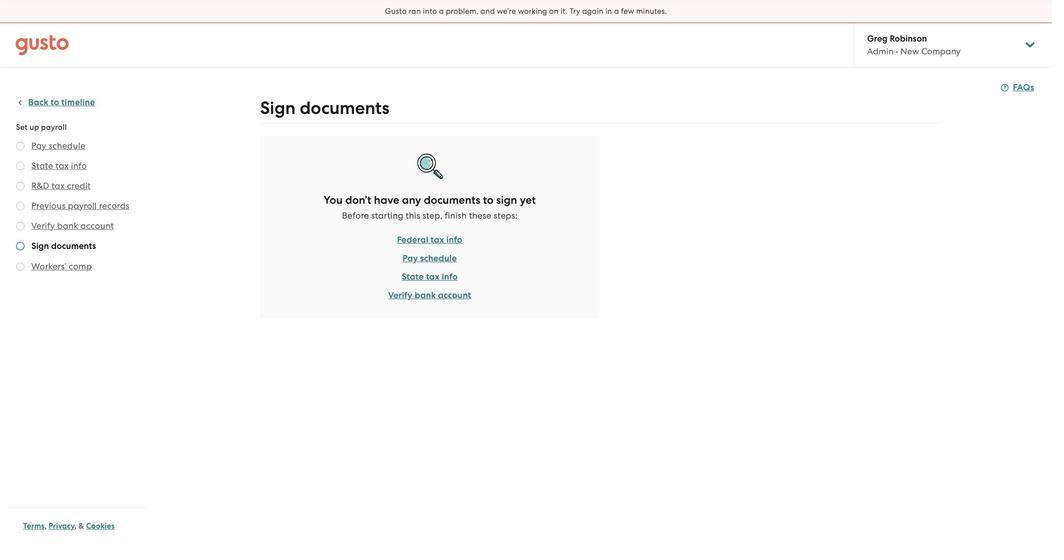 Task type: vqa. For each thing, say whether or not it's contained in the screenshot.
the a inside Guideline We partner with Guideline to make 401(k) management really easy. So far we've helped 25,000+ business owners open an automated 401(k) with low fees. Sign a plan before 12/31/23 and get 3 months off
no



Task type: locate. For each thing, give the bounding box(es) containing it.
account inside verify bank account link
[[438, 290, 471, 301]]

0 vertical spatial sign
[[260, 98, 296, 119]]

info down finish on the top
[[447, 235, 463, 246]]

1 vertical spatial verify
[[388, 290, 413, 301]]

a right in
[[614, 7, 619, 16]]

verify bank account
[[31, 221, 114, 231], [388, 290, 471, 301]]

1 vertical spatial pay
[[403, 253, 418, 264]]

back to timeline
[[28, 97, 95, 108]]

it.
[[561, 7, 568, 16]]

pay schedule for pay schedule button
[[31, 141, 85, 151]]

1 horizontal spatial to
[[483, 194, 494, 207]]

check image left workers' on the left top
[[16, 263, 25, 271]]

0 vertical spatial info
[[71, 161, 87, 171]]

tax for state tax info button
[[55, 161, 69, 171]]

pay down federal
[[403, 253, 418, 264]]

sign documents
[[260, 98, 390, 119], [31, 241, 96, 252]]

you don't have any documents to sign yet before starting this step, finish these steps:
[[324, 194, 536, 221]]

verify down state tax info link
[[388, 290, 413, 301]]

verify inside button
[[31, 221, 55, 231]]

1 horizontal spatial schedule
[[420, 253, 457, 264]]

2 check image from the top
[[16, 162, 25, 171]]

2 vertical spatial documents
[[51, 241, 96, 252]]

1 horizontal spatial ,
[[75, 522, 77, 531]]

0 horizontal spatial state
[[31, 161, 53, 171]]

verify down previous
[[31, 221, 55, 231]]

account
[[81, 221, 114, 231], [438, 290, 471, 301]]

1 vertical spatial sign
[[31, 241, 49, 252]]

1 horizontal spatial state
[[402, 272, 424, 283]]

1 horizontal spatial sign documents
[[260, 98, 390, 119]]

these
[[469, 211, 492, 221]]

account for verify bank account button
[[81, 221, 114, 231]]

documents inside list
[[51, 241, 96, 252]]

account inside verify bank account button
[[81, 221, 114, 231]]

privacy
[[49, 522, 75, 531]]

1 vertical spatial verify bank account
[[388, 290, 471, 301]]

documents inside "you don't have any documents to sign yet before starting this step, finish these steps:"
[[424, 194, 481, 207]]

verify bank account for verify bank account link on the left bottom
[[388, 290, 471, 301]]

pay inside button
[[31, 141, 46, 151]]

verify bank account inside sign documents list
[[31, 221, 114, 231]]

state up r&d at the top of the page
[[31, 161, 53, 171]]

you
[[324, 194, 343, 207]]

documents
[[300, 98, 390, 119], [424, 194, 481, 207], [51, 241, 96, 252]]

1 vertical spatial pay schedule
[[403, 253, 457, 264]]

1 horizontal spatial pay schedule
[[403, 253, 457, 264]]

to
[[51, 97, 59, 108], [483, 194, 494, 207]]

1 horizontal spatial a
[[614, 7, 619, 16]]

info inside button
[[71, 161, 87, 171]]

previous payroll records button
[[31, 200, 129, 212]]

0 horizontal spatial ,
[[45, 522, 47, 531]]

, left privacy link
[[45, 522, 47, 531]]

1 , from the left
[[45, 522, 47, 531]]

1 horizontal spatial pay
[[403, 253, 418, 264]]

state tax info
[[31, 161, 87, 171], [402, 272, 458, 283]]

a
[[439, 7, 444, 16], [614, 7, 619, 16]]

info up credit
[[71, 161, 87, 171]]

0 horizontal spatial a
[[439, 7, 444, 16]]

pay schedule down federal tax info link
[[403, 253, 457, 264]]

bank
[[57, 221, 78, 231], [415, 290, 436, 301]]

0 vertical spatial pay
[[31, 141, 46, 151]]

0 vertical spatial check image
[[16, 182, 25, 191]]

sign inside list
[[31, 241, 49, 252]]

tax
[[55, 161, 69, 171], [52, 181, 65, 191], [431, 235, 444, 246], [426, 272, 440, 283]]

verify bank account down state tax info link
[[388, 290, 471, 301]]

1 horizontal spatial documents
[[300, 98, 390, 119]]

0 horizontal spatial schedule
[[49, 141, 85, 151]]

again
[[582, 7, 604, 16]]

greg robinson admin • new company
[[867, 33, 961, 57]]

1 vertical spatial sign documents
[[31, 241, 96, 252]]

3 check image from the top
[[16, 202, 25, 211]]

1 check image from the top
[[16, 142, 25, 151]]

1 vertical spatial documents
[[424, 194, 481, 207]]

0 vertical spatial state tax info
[[31, 161, 87, 171]]

sign
[[260, 98, 296, 119], [31, 241, 49, 252]]

verify
[[31, 221, 55, 231], [388, 290, 413, 301]]

pay schedule
[[31, 141, 85, 151], [403, 253, 457, 264]]

1 vertical spatial state tax info
[[402, 272, 458, 283]]

schedule
[[49, 141, 85, 151], [420, 253, 457, 264]]

1 vertical spatial check image
[[16, 263, 25, 271]]

1 horizontal spatial verify bank account
[[388, 290, 471, 301]]

check image for state
[[16, 162, 25, 171]]

0 horizontal spatial documents
[[51, 241, 96, 252]]

credit
[[67, 181, 91, 191]]

gusto
[[385, 7, 407, 16]]

1 vertical spatial payroll
[[68, 201, 97, 211]]

pay
[[31, 141, 46, 151], [403, 253, 418, 264]]

0 horizontal spatial payroll
[[41, 123, 67, 132]]

2 horizontal spatial documents
[[424, 194, 481, 207]]

0 vertical spatial verify bank account
[[31, 221, 114, 231]]

previous payroll records
[[31, 201, 129, 211]]

payroll
[[41, 123, 67, 132], [68, 201, 97, 211]]

to up these
[[483, 194, 494, 207]]

bank for verify bank account button
[[57, 221, 78, 231]]

1 vertical spatial to
[[483, 194, 494, 207]]

0 vertical spatial account
[[81, 221, 114, 231]]

0 vertical spatial pay schedule
[[31, 141, 85, 151]]

tax for federal tax info link
[[431, 235, 444, 246]]

cookies button
[[86, 521, 115, 533]]

0 horizontal spatial to
[[51, 97, 59, 108]]

tax up r&d tax credit
[[55, 161, 69, 171]]

info down pay schedule link
[[442, 272, 458, 283]]

pay schedule up state tax info button
[[31, 141, 85, 151]]

0 horizontal spatial pay schedule
[[31, 141, 85, 151]]

verify bank account down previous payroll records at left top
[[31, 221, 114, 231]]

check image left r&d at the top of the page
[[16, 182, 25, 191]]

have
[[374, 194, 399, 207]]

check image
[[16, 182, 25, 191], [16, 263, 25, 271]]

0 horizontal spatial bank
[[57, 221, 78, 231]]

state inside button
[[31, 161, 53, 171]]

0 horizontal spatial pay
[[31, 141, 46, 151]]

0 horizontal spatial state tax info
[[31, 161, 87, 171]]

state tax info button
[[31, 160, 87, 172]]

tax for r&d tax credit button
[[52, 181, 65, 191]]

account down previous payroll records "button"
[[81, 221, 114, 231]]

payroll up pay schedule button
[[41, 123, 67, 132]]

0 horizontal spatial verify bank account
[[31, 221, 114, 231]]

payroll down credit
[[68, 201, 97, 211]]

1 horizontal spatial account
[[438, 290, 471, 301]]

we're
[[497, 7, 516, 16]]

state down pay schedule link
[[402, 272, 424, 283]]

check image for pay
[[16, 142, 25, 151]]

1 horizontal spatial bank
[[415, 290, 436, 301]]

info for federal tax info link
[[447, 235, 463, 246]]

,
[[45, 522, 47, 531], [75, 522, 77, 531]]

1 horizontal spatial state tax info
[[402, 272, 458, 283]]

account for verify bank account link on the left bottom
[[438, 290, 471, 301]]

0 vertical spatial verify
[[31, 221, 55, 231]]

0 horizontal spatial sign documents
[[31, 241, 96, 252]]

2 check image from the top
[[16, 263, 25, 271]]

finish
[[445, 211, 467, 221]]

pay schedule inside sign documents list
[[31, 141, 85, 151]]

tax up pay schedule link
[[431, 235, 444, 246]]

0 horizontal spatial account
[[81, 221, 114, 231]]

info for state tax info link
[[442, 272, 458, 283]]

5 check image from the top
[[16, 242, 25, 251]]

federal tax info
[[397, 235, 463, 246]]

state tax info down pay schedule link
[[402, 272, 458, 283]]

greg
[[867, 33, 888, 44]]

&
[[79, 522, 84, 531]]

0 vertical spatial state
[[31, 161, 53, 171]]

info
[[71, 161, 87, 171], [447, 235, 463, 246], [442, 272, 458, 283]]

0 vertical spatial schedule
[[49, 141, 85, 151]]

pay down set up payroll
[[31, 141, 46, 151]]

sign documents inside list
[[31, 241, 96, 252]]

timeline
[[61, 97, 95, 108]]

federal tax info link
[[397, 234, 463, 247]]

account down state tax info link
[[438, 290, 471, 301]]

schedule inside pay schedule button
[[49, 141, 85, 151]]

bank down state tax info link
[[415, 290, 436, 301]]

r&d tax credit button
[[31, 180, 91, 192]]

schedule down federal tax info link
[[420, 253, 457, 264]]

comp
[[69, 262, 92, 272]]

schedule inside pay schedule link
[[420, 253, 457, 264]]

bank down previous payroll records at left top
[[57, 221, 78, 231]]

to inside "you don't have any documents to sign yet before starting this step, finish these steps:"
[[483, 194, 494, 207]]

0 horizontal spatial sign
[[31, 241, 49, 252]]

1 a from the left
[[439, 7, 444, 16]]

yet
[[520, 194, 536, 207]]

sign
[[496, 194, 517, 207]]

0 vertical spatial to
[[51, 97, 59, 108]]

1 vertical spatial schedule
[[420, 253, 457, 264]]

back to timeline button
[[16, 97, 95, 109]]

0 vertical spatial documents
[[300, 98, 390, 119]]

pay for pay schedule button
[[31, 141, 46, 151]]

tax down pay schedule link
[[426, 272, 440, 283]]

few
[[621, 7, 634, 16]]

1 horizontal spatial payroll
[[68, 201, 97, 211]]

a right into
[[439, 7, 444, 16]]

1 vertical spatial account
[[438, 290, 471, 301]]

set up payroll
[[16, 123, 67, 132]]

1 check image from the top
[[16, 182, 25, 191]]

set
[[16, 123, 28, 132]]

schedule up state tax info button
[[49, 141, 85, 151]]

state tax info inside sign documents list
[[31, 161, 87, 171]]

0 horizontal spatial verify
[[31, 221, 55, 231]]

0 vertical spatial payroll
[[41, 123, 67, 132]]

0 vertical spatial bank
[[57, 221, 78, 231]]

1 vertical spatial info
[[447, 235, 463, 246]]

2 vertical spatial info
[[442, 272, 458, 283]]

to right back
[[51, 97, 59, 108]]

4 check image from the top
[[16, 222, 25, 231]]

1 horizontal spatial verify
[[388, 290, 413, 301]]

state tax info down pay schedule button
[[31, 161, 87, 171]]

state tax info for state tax info link
[[402, 272, 458, 283]]

1 vertical spatial bank
[[415, 290, 436, 301]]

bank inside button
[[57, 221, 78, 231]]

, left &
[[75, 522, 77, 531]]

into
[[423, 7, 437, 16]]

tax right r&d at the top of the page
[[52, 181, 65, 191]]

1 vertical spatial state
[[402, 272, 424, 283]]

check image
[[16, 142, 25, 151], [16, 162, 25, 171], [16, 202, 25, 211], [16, 222, 25, 231], [16, 242, 25, 251]]

state
[[31, 161, 53, 171], [402, 272, 424, 283]]



Task type: describe. For each thing, give the bounding box(es) containing it.
company
[[922, 46, 961, 57]]

privacy link
[[49, 522, 75, 531]]

bank for verify bank account link on the left bottom
[[415, 290, 436, 301]]

gusto ran into a problem, and we're working on it. try again in a few minutes.
[[385, 7, 667, 16]]

check image for verify
[[16, 222, 25, 231]]

verify bank account link
[[388, 290, 471, 302]]

verify bank account for verify bank account button
[[31, 221, 114, 231]]

ran
[[409, 7, 421, 16]]

state for state tax info link
[[402, 272, 424, 283]]

don't
[[345, 194, 371, 207]]

working
[[518, 7, 547, 16]]

check image for previous
[[16, 202, 25, 211]]

federal
[[397, 235, 429, 246]]

sign documents list
[[16, 140, 142, 275]]

previous
[[31, 201, 66, 211]]

home image
[[15, 35, 69, 55]]

pay schedule button
[[31, 140, 85, 152]]

try
[[570, 7, 580, 16]]

step,
[[423, 211, 443, 221]]

schedule for pay schedule link
[[420, 253, 457, 264]]

payroll inside previous payroll records "button"
[[68, 201, 97, 211]]

terms , privacy , & cookies
[[23, 522, 115, 531]]

check image for r&d
[[16, 182, 25, 191]]

cookies
[[86, 522, 115, 531]]

workers' comp button
[[31, 261, 92, 273]]

problem,
[[446, 7, 479, 16]]

state tax info for state tax info button
[[31, 161, 87, 171]]

r&d
[[31, 181, 49, 191]]

admin
[[867, 46, 894, 57]]

verify for verify bank account button
[[31, 221, 55, 231]]

faqs button
[[1001, 82, 1035, 94]]

workers' comp
[[31, 262, 92, 272]]

verify for verify bank account link on the left bottom
[[388, 290, 413, 301]]

back
[[28, 97, 48, 108]]

records
[[99, 201, 129, 211]]

2 , from the left
[[75, 522, 77, 531]]

tax for state tax info link
[[426, 272, 440, 283]]

r&d tax credit
[[31, 181, 91, 191]]

and
[[481, 7, 495, 16]]

new
[[901, 46, 919, 57]]

minutes.
[[636, 7, 667, 16]]

2 a from the left
[[614, 7, 619, 16]]

pay schedule link
[[403, 253, 457, 265]]

check image for workers'
[[16, 263, 25, 271]]

1 horizontal spatial sign
[[260, 98, 296, 119]]

on
[[549, 7, 559, 16]]

workers'
[[31, 262, 67, 272]]

before
[[342, 211, 369, 221]]

info for state tax info button
[[71, 161, 87, 171]]

•
[[896, 46, 899, 57]]

pay schedule for pay schedule link
[[403, 253, 457, 264]]

to inside back to timeline button
[[51, 97, 59, 108]]

in
[[606, 7, 612, 16]]

any
[[402, 194, 421, 207]]

steps:
[[494, 211, 518, 221]]

this
[[406, 211, 420, 221]]

up
[[30, 123, 39, 132]]

faqs
[[1013, 82, 1035, 93]]

state for state tax info button
[[31, 161, 53, 171]]

terms
[[23, 522, 45, 531]]

starting
[[371, 211, 404, 221]]

terms link
[[23, 522, 45, 531]]

schedule for pay schedule button
[[49, 141, 85, 151]]

robinson
[[890, 33, 927, 44]]

pay for pay schedule link
[[403, 253, 418, 264]]

state tax info link
[[402, 271, 458, 284]]

0 vertical spatial sign documents
[[260, 98, 390, 119]]

verify bank account button
[[31, 220, 114, 232]]



